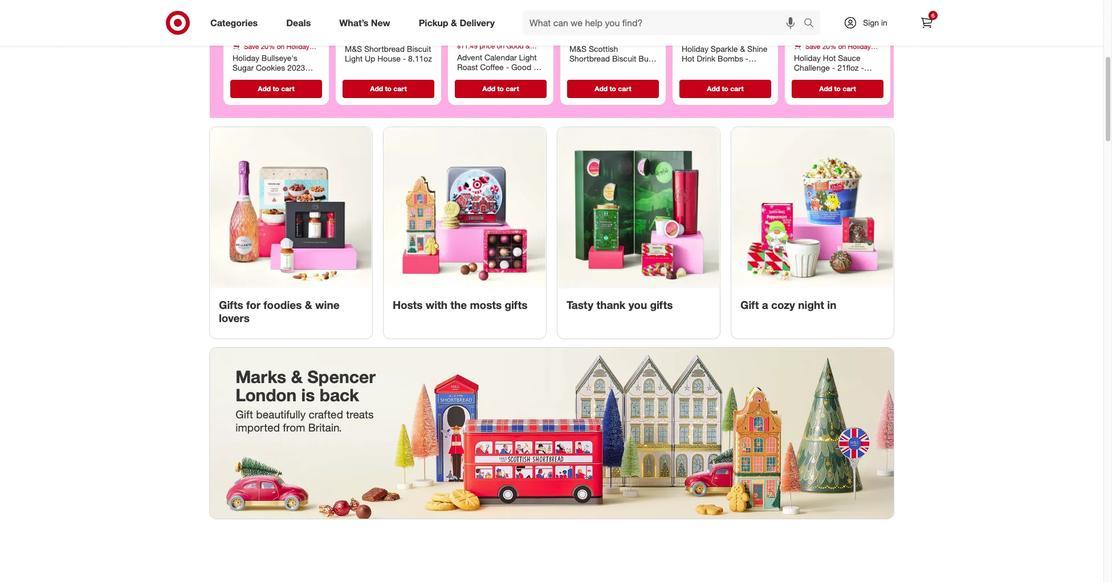 Task type: vqa. For each thing, say whether or not it's contained in the screenshot.
fourth Sale from the right
no



Task type: locate. For each thing, give the bounding box(es) containing it.
1 on from the left
[[277, 42, 285, 50]]

what's new link
[[330, 10, 405, 35]]

cart for m&s scottish shortbread biscuit bus tin - 17.64oz
[[618, 84, 632, 93]]

gifts right the you
[[650, 298, 673, 312]]

favorite
[[709, 63, 737, 73], [794, 73, 823, 82], [233, 83, 261, 92]]

add for holiday sparkle & shine hot drink bombs - 4.8oz - favorite day™
[[707, 84, 720, 93]]

to down cookies
[[273, 84, 279, 93]]

add to cart down cookies
[[258, 84, 295, 93]]

hot up 4.8oz on the top right of page
[[682, 53, 695, 63]]

hot inside $9.00 holiday sparkle & shine hot drink bombs - 4.8oz - favorite day™
[[682, 53, 695, 63]]

add to cart
[[258, 84, 295, 93], [370, 84, 407, 93], [483, 84, 519, 93], [595, 84, 632, 93], [707, 84, 744, 93], [820, 84, 856, 93]]

good
[[511, 62, 532, 72]]

8oz
[[291, 73, 304, 82]]

cart down 21floz
[[843, 84, 856, 93]]

candy up cookies
[[255, 50, 273, 59]]

0 horizontal spatial candy
[[255, 50, 273, 59]]

5 cart from the left
[[731, 84, 744, 93]]

save 20% on holiday food & candy gift sets up 21floz
[[794, 42, 871, 59]]

gift up cookies
[[275, 50, 285, 59]]

8.11oz
[[408, 53, 432, 63]]

add to cart button down bombs
[[680, 79, 772, 98]]

coffee
[[480, 62, 504, 72]]

gifts for foodies & wine lovers link
[[210, 127, 372, 339]]

is
[[301, 384, 315, 405]]

gifts right mosts
[[505, 298, 528, 312]]

cart down bombs
[[731, 84, 744, 93]]

to down "house"
[[385, 84, 392, 93]]

cart down $14.99 m&s scottish shortbread biscuit bus tin - 17.64oz
[[618, 84, 632, 93]]

day™ down bombs
[[739, 63, 758, 73]]

back
[[320, 384, 359, 405]]

shortbread up 17.64oz
[[570, 53, 610, 63]]

2 horizontal spatial favorite
[[794, 73, 823, 82]]

0 horizontal spatial in
[[828, 298, 837, 312]]

0 horizontal spatial tin
[[273, 73, 284, 82]]

day™
[[739, 63, 758, 73], [825, 73, 843, 82], [263, 83, 281, 92]]

0 horizontal spatial save
[[244, 42, 259, 50]]

- right "house"
[[403, 53, 406, 63]]

to
[[273, 84, 279, 93], [385, 84, 392, 93], [497, 84, 504, 93], [610, 84, 616, 93], [722, 84, 729, 93], [834, 84, 841, 93]]

britain.
[[308, 421, 342, 434]]

light up good
[[519, 52, 537, 62]]

1 horizontal spatial m&s
[[570, 44, 587, 53]]

add to cart button down coffee in the left top of the page
[[455, 79, 547, 98]]

4 add to cart button from the left
[[567, 79, 659, 98]]

holiday up sauce
[[848, 42, 871, 50]]

1 cart from the left
[[281, 84, 295, 93]]

& inside $9.00 holiday sparkle & shine hot drink bombs - 4.8oz - favorite day™
[[740, 44, 745, 53]]

advent calendar light roast coffee - good & gather™ link
[[453, 0, 549, 82]]

in right the sign
[[882, 18, 888, 27]]

favorite inside $9.00 holiday sparkle & shine hot drink bombs - 4.8oz - favorite day™
[[709, 63, 737, 73]]

add to cart down bombs
[[707, 84, 744, 93]]

add to cart for holiday bullseye's sugar cookies 2023 collectible tin - 8oz - favorite day™
[[258, 84, 295, 93]]

4 cart from the left
[[618, 84, 632, 93]]

2 20% from the left
[[823, 42, 837, 50]]

add to cart button for advent calendar light roast coffee - good & gather™
[[455, 79, 547, 98]]

holiday up challenge
[[794, 53, 821, 62]]

- inside m&s shortbread biscuit light up house - 8.11oz
[[403, 53, 406, 63]]

treats
[[346, 408, 374, 421]]

biscuit
[[407, 44, 431, 53], [612, 53, 637, 63]]

-
[[403, 53, 406, 63], [746, 53, 749, 63], [506, 62, 509, 72], [832, 63, 836, 72], [861, 63, 864, 72], [583, 63, 586, 73], [704, 63, 707, 73], [286, 73, 289, 82], [306, 73, 309, 82]]

& left shine
[[740, 44, 745, 53]]

0 horizontal spatial sets
[[287, 50, 300, 59]]

1 horizontal spatial biscuit
[[612, 53, 637, 63]]

deals
[[286, 17, 311, 28]]

0 horizontal spatial gifts
[[505, 298, 528, 312]]

1 vertical spatial gift
[[236, 408, 253, 421]]

sets up 2023
[[287, 50, 300, 59]]

add to cart button down "house"
[[343, 79, 435, 98]]

candy
[[255, 50, 273, 59], [816, 50, 835, 59]]

6
[[932, 12, 935, 19]]

$9.00
[[682, 31, 701, 41]]

on
[[277, 42, 285, 50], [839, 42, 846, 50]]

0 horizontal spatial shortbread
[[364, 44, 405, 53]]

add to cart button down cookies
[[230, 79, 322, 98]]

with
[[426, 298, 448, 312]]

6 add to cart from the left
[[820, 84, 856, 93]]

1 horizontal spatial 20%
[[823, 42, 837, 50]]

1 horizontal spatial in
[[882, 18, 888, 27]]

light left up
[[345, 53, 363, 63]]

gift a cozy night in
[[741, 298, 837, 312]]

gift
[[741, 298, 759, 312], [236, 408, 253, 421]]

holiday inside holiday hot sauce challenge - 21floz - favorite day™
[[794, 53, 821, 62]]

in
[[882, 18, 888, 27], [828, 298, 837, 312]]

sugar
[[233, 63, 254, 72]]

add to cart button
[[230, 79, 322, 98], [343, 79, 435, 98], [455, 79, 547, 98], [567, 79, 659, 98], [680, 79, 772, 98], [792, 79, 884, 98]]

gift up 21floz
[[837, 50, 847, 59]]

20% up holiday hot sauce challenge - 21floz - favorite day™
[[823, 42, 837, 50]]

6 cart from the left
[[843, 84, 856, 93]]

0 horizontal spatial gift
[[236, 408, 253, 421]]

favorite down challenge
[[794, 73, 823, 82]]

6 add to cart button from the left
[[792, 79, 884, 98]]

add down holiday hot sauce challenge - 21floz - favorite day™
[[820, 84, 833, 93]]

food up sugar
[[233, 50, 247, 59]]

for
[[246, 298, 261, 312]]

& left "wine"
[[305, 298, 312, 312]]

1 horizontal spatial day™
[[739, 63, 758, 73]]

& right good
[[534, 62, 539, 72]]

tin inside holiday bullseye's sugar cookies 2023 collectible tin - 8oz - favorite day™
[[273, 73, 284, 82]]

1 sets from the left
[[287, 50, 300, 59]]

shortbread up "house"
[[364, 44, 405, 53]]

to for holiday bullseye's sugar cookies 2023 collectible tin - 8oz - favorite day™
[[273, 84, 279, 93]]

0 horizontal spatial m&s
[[345, 44, 362, 53]]

cart
[[281, 84, 295, 93], [394, 84, 407, 93], [506, 84, 519, 93], [618, 84, 632, 93], [731, 84, 744, 93], [843, 84, 856, 93]]

sign in link
[[834, 10, 906, 35]]

cart down "house"
[[394, 84, 407, 93]]

search button
[[799, 10, 826, 38]]

tin inside $14.99 m&s scottish shortbread biscuit bus tin - 17.64oz
[[570, 63, 580, 73]]

6 add from the left
[[820, 84, 833, 93]]

m&s down what's
[[345, 44, 362, 53]]

gift down the london
[[236, 408, 253, 421]]

biscuit up 8.11oz
[[407, 44, 431, 53]]

biscuit left bus at right top
[[612, 53, 637, 63]]

- down shine
[[746, 53, 749, 63]]

2 m&s from the left
[[570, 44, 587, 53]]

add for holiday bullseye's sugar cookies 2023 collectible tin - 8oz - favorite day™
[[258, 84, 271, 93]]

0 horizontal spatial save 20% on holiday food & candy gift sets
[[233, 42, 310, 59]]

5 add from the left
[[707, 84, 720, 93]]

2 food from the left
[[794, 50, 808, 59]]

gifts for foodies & wine lovers
[[219, 298, 340, 325]]

holiday inside holiday bullseye's sugar cookies 2023 collectible tin - 8oz - favorite day™
[[233, 53, 259, 62]]

1 horizontal spatial on
[[839, 42, 846, 50]]

- down calendar
[[506, 62, 509, 72]]

2 save from the left
[[806, 42, 821, 50]]

add to cart for advent calendar light roast coffee - good & gather™
[[483, 84, 519, 93]]

20% up bullseye's
[[261, 42, 275, 50]]

hot left sauce
[[823, 53, 836, 62]]

4 add from the left
[[595, 84, 608, 93]]

2 sets from the left
[[849, 50, 861, 59]]

1 add to cart from the left
[[258, 84, 295, 93]]

what's
[[339, 17, 369, 28]]

to for holiday sparkle & shine hot drink bombs - 4.8oz - favorite day™
[[722, 84, 729, 93]]

light
[[519, 52, 537, 62], [345, 53, 363, 63]]

save
[[244, 42, 259, 50], [806, 42, 821, 50]]

challenge
[[794, 63, 830, 72]]

& up sugar
[[249, 50, 253, 59]]

1 horizontal spatial hot
[[823, 53, 836, 62]]

$14.99 m&s scottish shortbread biscuit bus tin - 17.64oz
[[570, 31, 653, 73]]

gift left a
[[741, 298, 759, 312]]

add to cart down advent calendar light roast coffee - good & gather™
[[483, 84, 519, 93]]

1 add from the left
[[258, 84, 271, 93]]

add to cart down 17.64oz
[[595, 84, 632, 93]]

food up challenge
[[794, 50, 808, 59]]

1 horizontal spatial candy
[[816, 50, 835, 59]]

1 horizontal spatial gifts
[[650, 298, 673, 312]]

- down drink
[[704, 63, 707, 73]]

2 horizontal spatial day™
[[825, 73, 843, 82]]

cart down 8oz
[[281, 84, 295, 93]]

favorite down bombs
[[709, 63, 737, 73]]

3 add from the left
[[483, 84, 496, 93]]

in right night
[[828, 298, 837, 312]]

on up sauce
[[839, 42, 846, 50]]

add to cart down "house"
[[370, 84, 407, 93]]

sets up 21floz
[[849, 50, 861, 59]]

shortbread
[[364, 44, 405, 53], [570, 53, 610, 63]]

add down 17.64oz
[[595, 84, 608, 93]]

you
[[629, 298, 647, 312]]

1 horizontal spatial save
[[806, 42, 821, 50]]

0 horizontal spatial hot
[[682, 53, 695, 63]]

to down holiday hot sauce challenge - 21floz - favorite day™
[[834, 84, 841, 93]]

house
[[378, 53, 401, 63]]

favorite inside holiday hot sauce challenge - 21floz - favorite day™
[[794, 73, 823, 82]]

1 add to cart button from the left
[[230, 79, 322, 98]]

to down advent calendar light roast coffee - good & gather™
[[497, 84, 504, 93]]

shortbread inside m&s shortbread biscuit light up house - 8.11oz
[[364, 44, 405, 53]]

sets
[[287, 50, 300, 59], [849, 50, 861, 59]]

0 horizontal spatial day™
[[263, 83, 281, 92]]

1 food from the left
[[233, 50, 247, 59]]

& right pickup
[[451, 17, 457, 28]]

m&s shortbread biscuit light up house - 8.11oz
[[345, 44, 432, 63]]

candy up challenge
[[816, 50, 835, 59]]

0 horizontal spatial food
[[233, 50, 247, 59]]

delivery
[[460, 17, 495, 28]]

scottish
[[589, 44, 618, 53]]

the
[[451, 298, 467, 312]]

holiday down $9.00
[[682, 44, 709, 53]]

0 horizontal spatial biscuit
[[407, 44, 431, 53]]

thank
[[597, 298, 626, 312]]

1 horizontal spatial save 20% on holiday food & candy gift sets
[[794, 42, 871, 59]]

holiday
[[287, 42, 310, 50], [848, 42, 871, 50], [682, 44, 709, 53], [233, 53, 259, 62], [794, 53, 821, 62]]

tin left 17.64oz
[[570, 63, 580, 73]]

to for advent calendar light roast coffee - good & gather™
[[497, 84, 504, 93]]

add to cart button for m&s scottish shortbread biscuit bus tin - 17.64oz
[[567, 79, 659, 98]]

2 save 20% on holiday food & candy gift sets from the left
[[794, 42, 871, 59]]

4 add to cart from the left
[[595, 84, 632, 93]]

food
[[233, 50, 247, 59], [794, 50, 808, 59]]

1 horizontal spatial favorite
[[709, 63, 737, 73]]

m&s inside $14.99 m&s scottish shortbread biscuit bus tin - 17.64oz
[[570, 44, 587, 53]]

biscuit inside $14.99 m&s scottish shortbread biscuit bus tin - 17.64oz
[[612, 53, 637, 63]]

tasty thank you gifts link
[[558, 127, 720, 326]]

1 m&s from the left
[[345, 44, 362, 53]]

0 horizontal spatial on
[[277, 42, 285, 50]]

holiday inside $9.00 holiday sparkle & shine hot drink bombs - 4.8oz - favorite day™
[[682, 44, 709, 53]]

cart down good
[[506, 84, 519, 93]]

day™ down cookies
[[263, 83, 281, 92]]

up
[[365, 53, 375, 63]]

bombs
[[718, 53, 744, 63]]

- right 21floz
[[861, 63, 864, 72]]

1 candy from the left
[[255, 50, 273, 59]]

gift inside marks & spencer london is back gift beautifully crafted treats imported from britain.
[[236, 408, 253, 421]]

carousel region
[[210, 0, 894, 127]]

m&s down $14.99
[[570, 44, 587, 53]]

3 add to cart button from the left
[[455, 79, 547, 98]]

3 cart from the left
[[506, 84, 519, 93]]

What can we help you find? suggestions appear below search field
[[523, 10, 807, 35]]

add down gather™ on the top left
[[483, 84, 496, 93]]

0 horizontal spatial favorite
[[233, 83, 261, 92]]

to down 17.64oz
[[610, 84, 616, 93]]

pickup & delivery link
[[409, 10, 509, 35]]

1 horizontal spatial food
[[794, 50, 808, 59]]

$9.00 holiday sparkle & shine hot drink bombs - 4.8oz - favorite day™
[[682, 31, 768, 73]]

0 vertical spatial gift
[[741, 298, 759, 312]]

1 horizontal spatial light
[[519, 52, 537, 62]]

lovers
[[219, 311, 250, 325]]

add down drink
[[707, 84, 720, 93]]

add to cart for m&s scottish shortbread biscuit bus tin - 17.64oz
[[595, 84, 632, 93]]

marks & spencer london is back gift beautifully crafted treats imported from britain.
[[236, 366, 376, 434]]

light inside m&s shortbread biscuit light up house - 8.11oz
[[345, 53, 363, 63]]

add down up
[[370, 84, 383, 93]]

save up sugar
[[244, 42, 259, 50]]

day™ inside $9.00 holiday sparkle & shine hot drink bombs - 4.8oz - favorite day™
[[739, 63, 758, 73]]

add to cart button down 21floz
[[792, 79, 884, 98]]

5 add to cart from the left
[[707, 84, 744, 93]]

4 to from the left
[[610, 84, 616, 93]]

0 horizontal spatial gift
[[275, 50, 285, 59]]

5 add to cart button from the left
[[680, 79, 772, 98]]

& up challenge
[[810, 50, 815, 59]]

3 add to cart from the left
[[483, 84, 519, 93]]

holiday up sugar
[[233, 53, 259, 62]]

3 to from the left
[[497, 84, 504, 93]]

save down $15.00 at the right of page
[[806, 42, 821, 50]]

add to cart button down 17.64oz
[[567, 79, 659, 98]]

gifts
[[505, 298, 528, 312], [650, 298, 673, 312]]

day™ down 21floz
[[825, 73, 843, 82]]

1 horizontal spatial sets
[[849, 50, 861, 59]]

save 20% on holiday food & candy gift sets up cookies
[[233, 42, 310, 59]]

5 to from the left
[[722, 84, 729, 93]]

1 horizontal spatial shortbread
[[570, 53, 610, 63]]

1 horizontal spatial gift
[[837, 50, 847, 59]]

&
[[451, 17, 457, 28], [740, 44, 745, 53], [249, 50, 253, 59], [810, 50, 815, 59], [534, 62, 539, 72], [305, 298, 312, 312], [291, 366, 303, 387]]

1 horizontal spatial tin
[[570, 63, 580, 73]]

1 horizontal spatial gift
[[741, 298, 759, 312]]

save 20% on holiday food & candy gift sets
[[233, 42, 310, 59], [794, 42, 871, 59]]

0 horizontal spatial 20%
[[261, 42, 275, 50]]

add down collectible
[[258, 84, 271, 93]]

pickup & delivery
[[419, 17, 495, 28]]

m&s shortbread biscuit light up house - 8.11oz link
[[340, 0, 437, 77]]

gift
[[275, 50, 285, 59], [837, 50, 847, 59]]

search
[[799, 18, 826, 29]]

gifts
[[219, 298, 243, 312]]

on up bullseye's
[[277, 42, 285, 50]]

1 to from the left
[[273, 84, 279, 93]]

tin down cookies
[[273, 73, 284, 82]]

6 to from the left
[[834, 84, 841, 93]]

& right marks
[[291, 366, 303, 387]]

to for holiday hot sauce challenge - 21floz - favorite day™
[[834, 84, 841, 93]]

shortbread inside $14.99 m&s scottish shortbread biscuit bus tin - 17.64oz
[[570, 53, 610, 63]]

& inside advent calendar light roast coffee - good & gather™
[[534, 62, 539, 72]]

0 horizontal spatial light
[[345, 53, 363, 63]]

favorite down collectible
[[233, 83, 261, 92]]

20%
[[261, 42, 275, 50], [823, 42, 837, 50]]

add to cart button for holiday sparkle & shine hot drink bombs - 4.8oz - favorite day™
[[680, 79, 772, 98]]

add to cart down holiday hot sauce challenge - 21floz - favorite day™
[[820, 84, 856, 93]]

- left 17.64oz
[[583, 63, 586, 73]]

to down bombs
[[722, 84, 729, 93]]

2 add to cart from the left
[[370, 84, 407, 93]]



Task type: describe. For each thing, give the bounding box(es) containing it.
cart for holiday bullseye's sugar cookies 2023 collectible tin - 8oz - favorite day™
[[281, 84, 295, 93]]

hosts
[[393, 298, 423, 312]]

2 gifts from the left
[[650, 298, 673, 312]]

add to cart for holiday hot sauce challenge - 21floz - favorite day™
[[820, 84, 856, 93]]

day™ inside holiday bullseye's sugar cookies 2023 collectible tin - 8oz - favorite day™
[[263, 83, 281, 92]]

light inside advent calendar light roast coffee - good & gather™
[[519, 52, 537, 62]]

sign in
[[863, 18, 888, 27]]

cookies
[[256, 63, 285, 72]]

1 gift from the left
[[275, 50, 285, 59]]

calendar
[[485, 52, 517, 62]]

categories
[[210, 17, 258, 28]]

drink
[[697, 53, 716, 63]]

sign
[[863, 18, 879, 27]]

add for advent calendar light roast coffee - good & gather™
[[483, 84, 496, 93]]

collectible
[[233, 73, 270, 82]]

biscuit inside m&s shortbread biscuit light up house - 8.11oz
[[407, 44, 431, 53]]

4.8oz
[[682, 63, 701, 73]]

m&s inside m&s shortbread biscuit light up house - 8.11oz
[[345, 44, 362, 53]]

tasty thank you gifts
[[567, 298, 673, 312]]

1 vertical spatial in
[[828, 298, 837, 312]]

sparkle
[[711, 44, 738, 53]]

sauce
[[838, 53, 861, 62]]

beautifully
[[256, 408, 306, 421]]

add to cart for holiday sparkle & shine hot drink bombs - 4.8oz - favorite day™
[[707, 84, 744, 93]]

add to cart button for holiday bullseye's sugar cookies 2023 collectible tin - 8oz - favorite day™
[[230, 79, 322, 98]]

london
[[236, 384, 297, 405]]

add for m&s scottish shortbread biscuit bus tin - 17.64oz
[[595, 84, 608, 93]]

0 vertical spatial in
[[882, 18, 888, 27]]

bus
[[639, 53, 653, 63]]

hot inside holiday hot sauce challenge - 21floz - favorite day™
[[823, 53, 836, 62]]

holiday bullseye's sugar cookies 2023 collectible tin - 8oz - favorite day™
[[233, 53, 309, 92]]

holiday hot sauce challenge - 21floz - favorite day™
[[794, 53, 864, 82]]

favorite inside holiday bullseye's sugar cookies 2023 collectible tin - 8oz - favorite day™
[[233, 83, 261, 92]]

17.64oz
[[588, 63, 616, 73]]

shine
[[748, 44, 768, 53]]

- inside $14.99 m&s scottish shortbread biscuit bus tin - 17.64oz
[[583, 63, 586, 73]]

gift inside gift a cozy night in link
[[741, 298, 759, 312]]

roast
[[457, 62, 478, 72]]

& inside marks & spencer london is back gift beautifully crafted treats imported from britain.
[[291, 366, 303, 387]]

1 save 20% on holiday food & candy gift sets from the left
[[233, 42, 310, 59]]

a
[[762, 298, 769, 312]]

21floz
[[838, 63, 859, 72]]

hosts with the mosts gifts link
[[384, 127, 546, 326]]

mosts
[[470, 298, 502, 312]]

hosts with the mosts gifts
[[393, 298, 528, 312]]

1 20% from the left
[[261, 42, 275, 50]]

- left 21floz
[[832, 63, 836, 72]]

marks
[[236, 366, 286, 387]]

new
[[371, 17, 390, 28]]

bullseye's
[[262, 53, 298, 62]]

spencer
[[308, 366, 376, 387]]

2 cart from the left
[[394, 84, 407, 93]]

add to cart button for holiday hot sauce challenge - 21floz - favorite day™
[[792, 79, 884, 98]]

crafted
[[309, 408, 343, 421]]

- right 8oz
[[306, 73, 309, 82]]

2023
[[287, 63, 305, 72]]

advent calendar light roast coffee - good & gather™
[[457, 52, 539, 82]]

2 on from the left
[[839, 42, 846, 50]]

holiday up 2023
[[287, 42, 310, 50]]

advent
[[457, 52, 482, 62]]

2 add from the left
[[370, 84, 383, 93]]

imported
[[236, 421, 280, 434]]

cart for advent calendar light roast coffee - good & gather™
[[506, 84, 519, 93]]

2 candy from the left
[[816, 50, 835, 59]]

night
[[798, 298, 825, 312]]

pickup
[[419, 17, 449, 28]]

& inside gifts for foodies & wine lovers
[[305, 298, 312, 312]]

1 save from the left
[[244, 42, 259, 50]]

gather™
[[457, 72, 486, 82]]

from
[[283, 421, 305, 434]]

cart for holiday hot sauce challenge - 21floz - favorite day™
[[843, 84, 856, 93]]

2 gift from the left
[[837, 50, 847, 59]]

categories link
[[201, 10, 272, 35]]

tin for shortbread
[[570, 63, 580, 73]]

add for holiday hot sauce challenge - 21floz - favorite day™
[[820, 84, 833, 93]]

$15.00
[[794, 31, 818, 41]]

- left 8oz
[[286, 73, 289, 82]]

foodies
[[264, 298, 302, 312]]

1 gifts from the left
[[505, 298, 528, 312]]

what's new
[[339, 17, 390, 28]]

day™ inside holiday hot sauce challenge - 21floz - favorite day™
[[825, 73, 843, 82]]

tin for cookies
[[273, 73, 284, 82]]

cozy
[[772, 298, 795, 312]]

tasty
[[567, 298, 594, 312]]

wine
[[315, 298, 340, 312]]

- inside advent calendar light roast coffee - good & gather™
[[506, 62, 509, 72]]

deals link
[[277, 10, 325, 35]]

to for m&s scottish shortbread biscuit bus tin - 17.64oz
[[610, 84, 616, 93]]

$14.99
[[570, 31, 594, 41]]

6 link
[[915, 10, 940, 35]]

2 to from the left
[[385, 84, 392, 93]]

cart for holiday sparkle & shine hot drink bombs - 4.8oz - favorite day™
[[731, 84, 744, 93]]

2 add to cart button from the left
[[343, 79, 435, 98]]

gift a cozy night in link
[[732, 127, 894, 326]]



